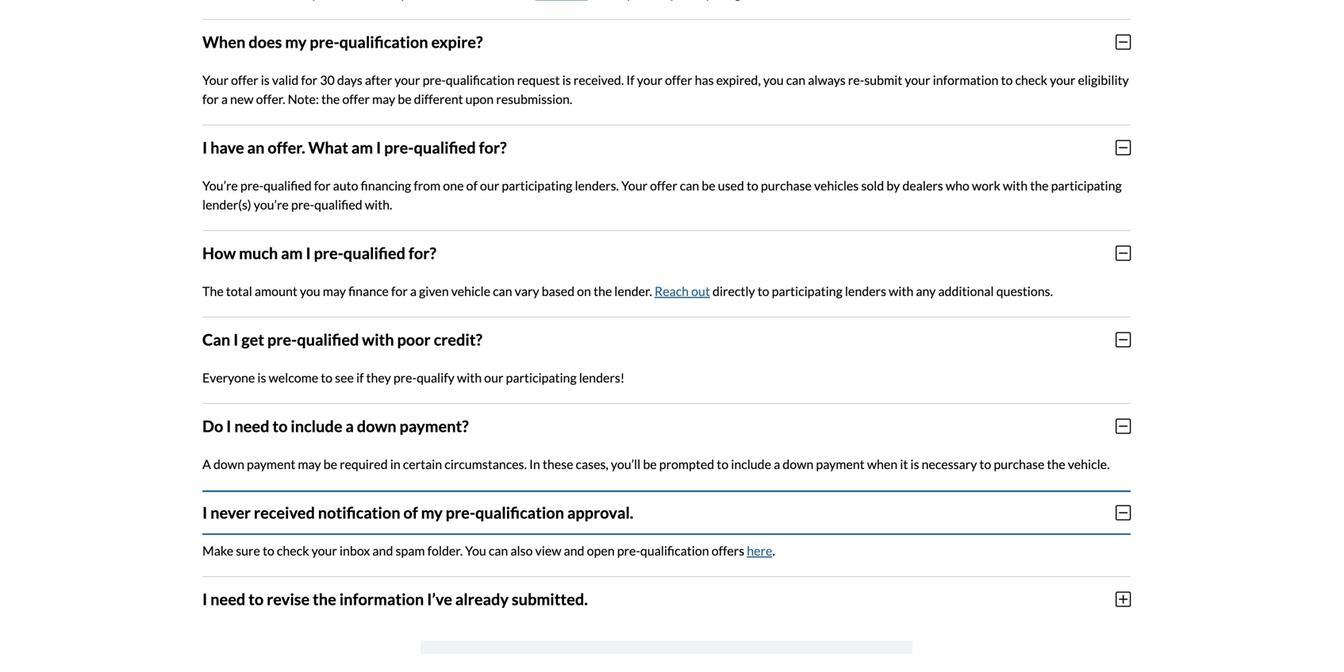 Task type: locate. For each thing, give the bounding box(es) containing it.
am inside dropdown button
[[352, 138, 373, 157]]

never
[[210, 503, 251, 522]]

be inside your offer is valid for 30 days after your pre-qualification request is received. if your offer has expired, you can always re-submit your information to check your eligibility for a new offer. note: the offer may be different upon resubmission.
[[398, 91, 412, 107]]

how much am i pre-qualified for? button
[[202, 231, 1131, 275]]

0 horizontal spatial am
[[281, 244, 303, 263]]

circumstances.
[[445, 456, 527, 472]]

on
[[577, 283, 591, 299]]

i need to revise the information i've already submitted.
[[202, 590, 588, 609]]

of right one
[[466, 178, 478, 193]]

1 horizontal spatial for?
[[479, 138, 507, 157]]

the inside you're pre-qualified for auto financing from one of our participating lenders. your offer can be used to purchase vehicles sold by dealers who work with the participating lender(s) you're pre-qualified with.
[[1031, 178, 1049, 193]]

you inside your offer is valid for 30 days after your pre-qualification request is received. if your offer has expired, you can always re-submit your information to check your eligibility for a new offer. note: the offer may be different upon resubmission.
[[764, 72, 784, 88]]

with left poor
[[362, 330, 394, 349]]

1 vertical spatial information
[[340, 590, 424, 609]]

information
[[933, 72, 999, 88], [340, 590, 424, 609]]

your right lenders.
[[622, 178, 648, 193]]

0 horizontal spatial of
[[404, 503, 418, 522]]

of up spam
[[404, 503, 418, 522]]

minus square image
[[1116, 33, 1131, 51], [1116, 139, 1131, 156], [1116, 417, 1131, 435]]

1 horizontal spatial may
[[323, 283, 346, 299]]

your inside you're pre-qualified for auto financing from one of our participating lenders. your offer can be used to purchase vehicles sold by dealers who work with the participating lender(s) you're pre-qualified with.
[[622, 178, 648, 193]]

submitted.
[[512, 590, 588, 609]]

information inside your offer is valid for 30 days after your pre-qualification request is received. if your offer has expired, you can always re-submit your information to check your eligibility for a new offer. note: the offer may be different upon resubmission.
[[933, 72, 999, 88]]

your right the "if"
[[637, 72, 663, 88]]

check
[[1016, 72, 1048, 88], [277, 543, 309, 558]]

is left the welcome on the bottom of page
[[258, 370, 266, 385]]

offer. right an
[[268, 138, 305, 157]]

open
[[587, 543, 615, 558]]

can
[[786, 72, 806, 88], [680, 178, 700, 193], [493, 283, 512, 299], [489, 543, 508, 558]]

purchase left vehicle.
[[994, 456, 1045, 472]]

work
[[972, 178, 1001, 193]]

you
[[764, 72, 784, 88], [300, 283, 320, 299]]

qualification up also
[[476, 503, 564, 522]]

to inside you're pre-qualified for auto financing from one of our participating lenders. your offer can be used to purchase vehicles sold by dealers who work with the participating lender(s) you're pre-qualified with.
[[747, 178, 759, 193]]

include right the prompted
[[731, 456, 772, 472]]

expired,
[[717, 72, 761, 88]]

i right do
[[226, 417, 231, 436]]

qualified up the see
[[297, 330, 359, 349]]

pre- up the "you're"
[[240, 178, 264, 193]]

0 horizontal spatial you
[[300, 283, 320, 299]]

qualification
[[339, 32, 428, 51], [446, 72, 515, 88], [476, 503, 564, 522], [641, 543, 709, 558]]

financing
[[361, 178, 411, 193]]

may down do i need to include a down payment?
[[298, 456, 321, 472]]

include down the welcome on the bottom of page
[[291, 417, 343, 436]]

qualification up upon
[[446, 72, 515, 88]]

minus square image inside i never received notification of my pre-qualification approval. dropdown button
[[1116, 504, 1131, 521]]

1 vertical spatial my
[[421, 503, 443, 522]]

our right one
[[480, 178, 499, 193]]

1 vertical spatial your
[[622, 178, 648, 193]]

my up folder.
[[421, 503, 443, 522]]

2 minus square image from the top
[[1116, 331, 1131, 348]]

offer left has
[[665, 72, 693, 88]]

1 vertical spatial include
[[731, 456, 772, 472]]

0 vertical spatial minus square image
[[1116, 33, 1131, 51]]

am right the much
[[281, 244, 303, 263]]

necessary
[[922, 456, 978, 472]]

already
[[455, 590, 509, 609]]

with.
[[365, 197, 392, 212]]

payment up the received
[[247, 456, 296, 472]]

finance
[[349, 283, 389, 299]]

3 minus square image from the top
[[1116, 417, 1131, 435]]

and right view
[[564, 543, 585, 558]]

to inside "dropdown button"
[[273, 417, 288, 436]]

a
[[202, 456, 211, 472]]

pre- right get
[[267, 330, 297, 349]]

qualified inside can i get pre-qualified with poor credit? dropdown button
[[297, 330, 359, 349]]

minus square image inside do i need to include a down payment? "dropdown button"
[[1116, 417, 1131, 435]]

need right do
[[234, 417, 270, 436]]

sold
[[862, 178, 885, 193]]

1 horizontal spatial purchase
[[994, 456, 1045, 472]]

the inside your offer is valid for 30 days after your pre-qualification request is received. if your offer has expired, you can always re-submit your information to check your eligibility for a new offer. note: the offer may be different upon resubmission.
[[322, 91, 340, 107]]

0 vertical spatial purchase
[[761, 178, 812, 193]]

down inside "dropdown button"
[[357, 417, 397, 436]]

0 horizontal spatial include
[[291, 417, 343, 436]]

vehicle.
[[1068, 456, 1110, 472]]

is right request
[[563, 72, 571, 88]]

0 horizontal spatial my
[[285, 32, 307, 51]]

our
[[480, 178, 499, 193], [484, 370, 504, 385]]

for left auto at left top
[[314, 178, 331, 193]]

may down after
[[372, 91, 395, 107]]

am inside dropdown button
[[281, 244, 303, 263]]

lenders
[[845, 283, 887, 299]]

0 vertical spatial may
[[372, 91, 395, 107]]

the down 30
[[322, 91, 340, 107]]

the left vehicle.
[[1047, 456, 1066, 472]]

1 horizontal spatial check
[[1016, 72, 1048, 88]]

0 vertical spatial our
[[480, 178, 499, 193]]

1 horizontal spatial your
[[622, 178, 648, 193]]

include inside "dropdown button"
[[291, 417, 343, 436]]

pre- up financing
[[384, 138, 414, 157]]

pre- up 30
[[310, 32, 339, 51]]

i have an offer. what am i pre-qualified for?
[[202, 138, 507, 157]]

purchase inside you're pre-qualified for auto financing from one of our participating lenders. your offer can be used to purchase vehicles sold by dealers who work with the participating lender(s) you're pre-qualified with.
[[761, 178, 812, 193]]

offer. down valid at the top left
[[256, 91, 285, 107]]

for? down upon
[[479, 138, 507, 157]]

be
[[398, 91, 412, 107], [702, 178, 716, 193], [324, 456, 337, 472], [643, 456, 657, 472]]

0 horizontal spatial for?
[[409, 244, 436, 263]]

for left new
[[202, 91, 219, 107]]

1 horizontal spatial payment
[[816, 456, 865, 472]]

re-
[[848, 72, 865, 88]]

am
[[352, 138, 373, 157], [281, 244, 303, 263]]

here link
[[747, 543, 773, 558]]

2 vertical spatial minus square image
[[1116, 504, 1131, 521]]

pre- up you at the left of page
[[446, 503, 476, 522]]

required
[[340, 456, 388, 472]]

who
[[946, 178, 970, 193]]

i left get
[[233, 330, 238, 349]]

minus square image for pre-
[[1116, 139, 1131, 156]]

for inside you're pre-qualified for auto financing from one of our participating lenders. your offer can be used to purchase vehicles sold by dealers who work with the participating lender(s) you're pre-qualified with.
[[314, 178, 331, 193]]

and
[[373, 543, 393, 558], [564, 543, 585, 558]]

need down make
[[210, 590, 246, 609]]

i inside button
[[202, 590, 207, 609]]

1 vertical spatial am
[[281, 244, 303, 263]]

may
[[372, 91, 395, 107], [323, 283, 346, 299], [298, 456, 321, 472]]

to inside button
[[249, 590, 264, 609]]

with right the work
[[1003, 178, 1028, 193]]

0 horizontal spatial your
[[202, 72, 229, 88]]

what
[[308, 138, 348, 157]]

0 vertical spatial information
[[933, 72, 999, 88]]

minus square image inside i have an offer. what am i pre-qualified for? dropdown button
[[1116, 139, 1131, 156]]

the right the work
[[1031, 178, 1049, 193]]

and left spam
[[373, 543, 393, 558]]

be left used
[[702, 178, 716, 193]]

you right amount
[[300, 283, 320, 299]]

0 vertical spatial for?
[[479, 138, 507, 157]]

your right submit
[[905, 72, 931, 88]]

your inside your offer is valid for 30 days after your pre-qualification request is received. if your offer has expired, you can always re-submit your information to check your eligibility for a new offer. note: the offer may be different upon resubmission.
[[202, 72, 229, 88]]

much
[[239, 244, 278, 263]]

payment left when
[[816, 456, 865, 472]]

i never received notification of my pre-qualification approval. button
[[202, 490, 1131, 535]]

0 horizontal spatial check
[[277, 543, 309, 558]]

for?
[[479, 138, 507, 157], [409, 244, 436, 263]]

0 vertical spatial of
[[466, 178, 478, 193]]

new
[[230, 91, 254, 107]]

have
[[210, 138, 244, 157]]

1 vertical spatial purchase
[[994, 456, 1045, 472]]

with right the qualify
[[457, 370, 482, 385]]

1 horizontal spatial include
[[731, 456, 772, 472]]

my right does at the left of page
[[285, 32, 307, 51]]

1 vertical spatial offer.
[[268, 138, 305, 157]]

0 horizontal spatial information
[[340, 590, 424, 609]]

based
[[542, 283, 575, 299]]

the right the revise
[[313, 590, 336, 609]]

eligibility
[[1078, 72, 1129, 88]]

in
[[529, 456, 540, 472]]

your right after
[[395, 72, 420, 88]]

from
[[414, 178, 441, 193]]

pre- inside your offer is valid for 30 days after your pre-qualification request is received. if your offer has expired, you can always re-submit your information to check your eligibility for a new offer. note: the offer may be different upon resubmission.
[[423, 72, 446, 88]]

0 horizontal spatial payment
[[247, 456, 296, 472]]

a inside "dropdown button"
[[346, 417, 354, 436]]

be inside you're pre-qualified for auto financing from one of our participating lenders. your offer can be used to purchase vehicles sold by dealers who work with the participating lender(s) you're pre-qualified with.
[[702, 178, 716, 193]]

pre-
[[310, 32, 339, 51], [423, 72, 446, 88], [384, 138, 414, 157], [240, 178, 264, 193], [291, 197, 314, 212], [314, 244, 344, 263], [267, 330, 297, 349], [394, 370, 417, 385], [446, 503, 476, 522], [617, 543, 641, 558]]

0 horizontal spatial purchase
[[761, 178, 812, 193]]

purchase left vehicles
[[761, 178, 812, 193]]

do i need to include a down payment?
[[202, 417, 469, 436]]

the inside button
[[313, 590, 336, 609]]

0 vertical spatial offer.
[[256, 91, 285, 107]]

qualified up one
[[414, 138, 476, 157]]

pre- right the "you're"
[[291, 197, 314, 212]]

minus square image inside can i get pre-qualified with poor credit? dropdown button
[[1116, 331, 1131, 348]]

1 horizontal spatial down
[[357, 417, 397, 436]]

different
[[414, 91, 463, 107]]

minus square image inside how much am i pre-qualified for? dropdown button
[[1116, 244, 1131, 262]]

for left 30
[[301, 72, 318, 88]]

the total amount you may finance for a given vehicle can vary based on the lender. reach out directly to participating lenders with any additional questions.
[[202, 283, 1053, 299]]

plus square image
[[1116, 590, 1131, 608]]

need
[[234, 417, 270, 436], [210, 590, 246, 609]]

0 vertical spatial your
[[202, 72, 229, 88]]

your down when
[[202, 72, 229, 88]]

of inside you're pre-qualified for auto financing from one of our participating lenders. your offer can be used to purchase vehicles sold by dealers who work with the participating lender(s) you're pre-qualified with.
[[466, 178, 478, 193]]

1 horizontal spatial and
[[564, 543, 585, 558]]

your left inbox on the left bottom
[[312, 543, 337, 558]]

0 vertical spatial minus square image
[[1116, 244, 1131, 262]]

1 vertical spatial of
[[404, 503, 418, 522]]

may left finance
[[323, 283, 346, 299]]

1 vertical spatial minus square image
[[1116, 139, 1131, 156]]

can left used
[[680, 178, 700, 193]]

you right "expired,"
[[764, 72, 784, 88]]

check left the "eligibility"
[[1016, 72, 1048, 88]]

participating
[[502, 178, 573, 193], [1052, 178, 1122, 193], [772, 283, 843, 299], [506, 370, 577, 385]]

1 minus square image from the top
[[1116, 33, 1131, 51]]

0 vertical spatial you
[[764, 72, 784, 88]]

pre- up different
[[423, 72, 446, 88]]

am right what
[[352, 138, 373, 157]]

how
[[202, 244, 236, 263]]

2 vertical spatial minus square image
[[1116, 417, 1131, 435]]

offer down days
[[342, 91, 370, 107]]

0 vertical spatial include
[[291, 417, 343, 436]]

2 payment from the left
[[816, 456, 865, 472]]

0 horizontal spatial and
[[373, 543, 393, 558]]

1 vertical spatial need
[[210, 590, 246, 609]]

0 vertical spatial am
[[352, 138, 373, 157]]

offer down i have an offer. what am i pre-qualified for? dropdown button
[[650, 178, 678, 193]]

check down the received
[[277, 543, 309, 558]]

be left different
[[398, 91, 412, 107]]

2 vertical spatial may
[[298, 456, 321, 472]]

0 vertical spatial my
[[285, 32, 307, 51]]

1 vertical spatial for?
[[409, 244, 436, 263]]

1 horizontal spatial am
[[352, 138, 373, 157]]

i up financing
[[376, 138, 381, 157]]

qualified down auto at left top
[[314, 197, 363, 212]]

need inside button
[[210, 590, 246, 609]]

a down payment may be required in certain circumstances. in these cases, you'll be prompted to include a down payment when it is necessary to purchase the vehicle.
[[202, 456, 1110, 472]]

1 horizontal spatial you
[[764, 72, 784, 88]]

they
[[366, 370, 391, 385]]

amount
[[255, 283, 298, 299]]

qualification down i never received notification of my pre-qualification approval. dropdown button
[[641, 543, 709, 558]]

of inside dropdown button
[[404, 503, 418, 522]]

given
[[419, 283, 449, 299]]

of
[[466, 178, 478, 193], [404, 503, 418, 522]]

your
[[395, 72, 420, 88], [637, 72, 663, 88], [905, 72, 931, 88], [1050, 72, 1076, 88], [312, 543, 337, 558]]

i
[[202, 138, 207, 157], [376, 138, 381, 157], [306, 244, 311, 263], [233, 330, 238, 349], [226, 417, 231, 436], [202, 503, 207, 522], [202, 590, 207, 609]]

0 vertical spatial check
[[1016, 72, 1048, 88]]

1 horizontal spatial information
[[933, 72, 999, 88]]

minus square image
[[1116, 244, 1131, 262], [1116, 331, 1131, 348], [1116, 504, 1131, 521]]

qualify
[[417, 370, 455, 385]]

is left valid at the top left
[[261, 72, 270, 88]]

2 minus square image from the top
[[1116, 139, 1131, 156]]

be right 'you'll'
[[643, 456, 657, 472]]

1 minus square image from the top
[[1116, 244, 1131, 262]]

2 horizontal spatial may
[[372, 91, 395, 107]]

if
[[627, 72, 635, 88]]

to
[[1001, 72, 1013, 88], [747, 178, 759, 193], [758, 283, 770, 299], [321, 370, 333, 385], [273, 417, 288, 436], [717, 456, 729, 472], [980, 456, 992, 472], [263, 543, 275, 558], [249, 590, 264, 609]]

for? up given
[[409, 244, 436, 263]]

for? inside i have an offer. what am i pre-qualified for? dropdown button
[[479, 138, 507, 157]]

directly
[[713, 283, 755, 299]]

1 horizontal spatial of
[[466, 178, 478, 193]]

if
[[356, 370, 364, 385]]

used
[[718, 178, 745, 193]]

valid
[[272, 72, 299, 88]]

1 vertical spatial minus square image
[[1116, 331, 1131, 348]]

can inside your offer is valid for 30 days after your pre-qualification request is received. if your offer has expired, you can always re-submit your information to check your eligibility for a new offer. note: the offer may be different upon resubmission.
[[786, 72, 806, 88]]

can left always
[[786, 72, 806, 88]]

our right the qualify
[[484, 370, 504, 385]]

has
[[695, 72, 714, 88]]

3 minus square image from the top
[[1116, 504, 1131, 521]]

i down make
[[202, 590, 207, 609]]

pre- right the they on the bottom left of the page
[[394, 370, 417, 385]]

2 horizontal spatial down
[[783, 456, 814, 472]]

qualified up finance
[[344, 244, 406, 263]]

do
[[202, 417, 223, 436]]

0 vertical spatial need
[[234, 417, 270, 436]]



Task type: describe. For each thing, give the bounding box(es) containing it.
be left required
[[324, 456, 337, 472]]

vary
[[515, 283, 540, 299]]

our inside you're pre-qualified for auto financing from one of our participating lenders. your offer can be used to purchase vehicles sold by dealers who work with the participating lender(s) you're pre-qualified with.
[[480, 178, 499, 193]]

the right on
[[594, 283, 612, 299]]

with inside you're pre-qualified for auto financing from one of our participating lenders. your offer can be used to purchase vehicles sold by dealers who work with the participating lender(s) you're pre-qualified with.
[[1003, 178, 1028, 193]]

qualification inside your offer is valid for 30 days after your pre-qualification request is received. if your offer has expired, you can always re-submit your information to check your eligibility for a new offer. note: the offer may be different upon resubmission.
[[446, 72, 515, 88]]

minus square image inside when does my pre-qualification expire? dropdown button
[[1116, 33, 1131, 51]]

request
[[517, 72, 560, 88]]

auto
[[333, 178, 358, 193]]

prompted
[[660, 456, 715, 472]]

for right finance
[[391, 283, 408, 299]]

can i get pre-qualified with poor credit? button
[[202, 317, 1131, 362]]

vehicle
[[451, 283, 491, 299]]

minus square image for credit?
[[1116, 331, 1131, 348]]

note:
[[288, 91, 319, 107]]

i need to revise the information i've already submitted. button
[[202, 577, 1131, 621]]

when does my pre-qualification expire?
[[202, 32, 483, 51]]

approval.
[[568, 503, 634, 522]]

1 vertical spatial our
[[484, 370, 504, 385]]

reach out link
[[655, 283, 710, 299]]

with inside dropdown button
[[362, 330, 394, 349]]

get
[[242, 330, 264, 349]]

any
[[916, 283, 936, 299]]

everyone is welcome to see if they pre-qualify with our participating lenders!
[[202, 370, 625, 385]]

i have an offer. what am i pre-qualified for? button
[[202, 125, 1131, 170]]

cases,
[[576, 456, 609, 472]]

when does my pre-qualification expire? button
[[202, 20, 1131, 64]]

after
[[365, 72, 392, 88]]

view
[[535, 543, 562, 558]]

0 horizontal spatial down
[[214, 456, 244, 472]]

one
[[443, 178, 464, 193]]

a inside your offer is valid for 30 days after your pre-qualification request is received. if your offer has expired, you can always re-submit your information to check your eligibility for a new offer. note: the offer may be different upon resubmission.
[[221, 91, 228, 107]]

lenders.
[[575, 178, 619, 193]]

received.
[[574, 72, 624, 88]]

sure
[[236, 543, 260, 558]]

always
[[808, 72, 846, 88]]

i left never
[[202, 503, 207, 522]]

.
[[773, 543, 775, 558]]

questions.
[[997, 283, 1053, 299]]

resubmission.
[[496, 91, 573, 107]]

also
[[511, 543, 533, 558]]

qualified inside how much am i pre-qualified for? dropdown button
[[344, 244, 406, 263]]

make sure to check your inbox and spam folder. you can also view and open pre-qualification offers here .
[[202, 543, 775, 558]]

lenders!
[[579, 370, 625, 385]]

can right you at the left of page
[[489, 543, 508, 558]]

lender(s)
[[202, 197, 251, 212]]

can left vary
[[493, 283, 512, 299]]

you're
[[254, 197, 289, 212]]

qualification up after
[[339, 32, 428, 51]]

0 horizontal spatial may
[[298, 456, 321, 472]]

you're
[[202, 178, 238, 193]]

qualified up the "you're"
[[264, 178, 312, 193]]

here
[[747, 543, 773, 558]]

it
[[900, 456, 908, 472]]

need inside "dropdown button"
[[234, 417, 270, 436]]

minus square image for payment?
[[1116, 417, 1131, 435]]

qualified inside i have an offer. what am i pre-qualified for? dropdown button
[[414, 138, 476, 157]]

the
[[202, 283, 224, 299]]

1 and from the left
[[373, 543, 393, 558]]

can i get pre-qualified with poor credit?
[[202, 330, 483, 349]]

minus square image for qualification
[[1116, 504, 1131, 521]]

credit?
[[434, 330, 483, 349]]

with left any
[[889, 283, 914, 299]]

inbox
[[340, 543, 370, 558]]

1 vertical spatial may
[[323, 283, 346, 299]]

1 payment from the left
[[247, 456, 296, 472]]

expire?
[[431, 32, 483, 51]]

upon
[[466, 91, 494, 107]]

certain
[[403, 456, 442, 472]]

1 vertical spatial check
[[277, 543, 309, 558]]

i inside "dropdown button"
[[226, 417, 231, 436]]

1 horizontal spatial my
[[421, 503, 443, 522]]

for? inside how much am i pre-qualified for? dropdown button
[[409, 244, 436, 263]]

offer. inside dropdown button
[[268, 138, 305, 157]]

can
[[202, 330, 230, 349]]

does
[[249, 32, 282, 51]]

revise
[[267, 590, 310, 609]]

i right the much
[[306, 244, 311, 263]]

out
[[692, 283, 710, 299]]

your left the "eligibility"
[[1050, 72, 1076, 88]]

can inside you're pre-qualified for auto financing from one of our participating lenders. your offer can be used to purchase vehicles sold by dealers who work with the participating lender(s) you're pre-qualified with.
[[680, 178, 700, 193]]

you'll
[[611, 456, 641, 472]]

offer. inside your offer is valid for 30 days after your pre-qualification request is received. if your offer has expired, you can always re-submit your information to check your eligibility for a new offer. note: the offer may be different upon resubmission.
[[256, 91, 285, 107]]

2 and from the left
[[564, 543, 585, 558]]

i never received notification of my pre-qualification approval.
[[202, 503, 634, 522]]

dealers
[[903, 178, 944, 193]]

i left have
[[202, 138, 207, 157]]

make
[[202, 543, 233, 558]]

1 vertical spatial you
[[300, 283, 320, 299]]

reach
[[655, 283, 689, 299]]

received
[[254, 503, 315, 522]]

pre- inside dropdown button
[[384, 138, 414, 157]]

i've
[[427, 590, 452, 609]]

offers
[[712, 543, 745, 558]]

folder.
[[428, 543, 463, 558]]

submit
[[865, 72, 903, 88]]

information inside button
[[340, 590, 424, 609]]

is right it
[[911, 456, 920, 472]]

you're pre-qualified for auto financing from one of our participating lenders. your offer can be used to purchase vehicles sold by dealers who work with the participating lender(s) you're pre-qualified with.
[[202, 178, 1122, 212]]

to inside your offer is valid for 30 days after your pre-qualification request is received. if your offer has expired, you can always re-submit your information to check your eligibility for a new offer. note: the offer may be different upon resubmission.
[[1001, 72, 1013, 88]]

total
[[226, 283, 252, 299]]

in
[[390, 456, 401, 472]]

pre- down auto at left top
[[314, 244, 344, 263]]

how much am i pre-qualified for?
[[202, 244, 436, 263]]

welcome
[[269, 370, 318, 385]]

you
[[465, 543, 486, 558]]

lender.
[[615, 283, 652, 299]]

30
[[320, 72, 335, 88]]

may inside your offer is valid for 30 days after your pre-qualification request is received. if your offer has expired, you can always re-submit your information to check your eligibility for a new offer. note: the offer may be different upon resubmission.
[[372, 91, 395, 107]]

spam
[[396, 543, 425, 558]]

offer inside you're pre-qualified for auto financing from one of our participating lenders. your offer can be used to purchase vehicles sold by dealers who work with the participating lender(s) you're pre-qualified with.
[[650, 178, 678, 193]]

vehicles
[[815, 178, 859, 193]]

see
[[335, 370, 354, 385]]

additional
[[939, 283, 994, 299]]

check inside your offer is valid for 30 days after your pre-qualification request is received. if your offer has expired, you can always re-submit your information to check your eligibility for a new offer. note: the offer may be different upon resubmission.
[[1016, 72, 1048, 88]]

offer up new
[[231, 72, 259, 88]]

these
[[543, 456, 574, 472]]

payment?
[[400, 417, 469, 436]]

getting pre-qualified tab panel
[[202, 0, 1131, 628]]

pre- right open
[[617, 543, 641, 558]]



Task type: vqa. For each thing, say whether or not it's contained in the screenshot.
payment?
yes



